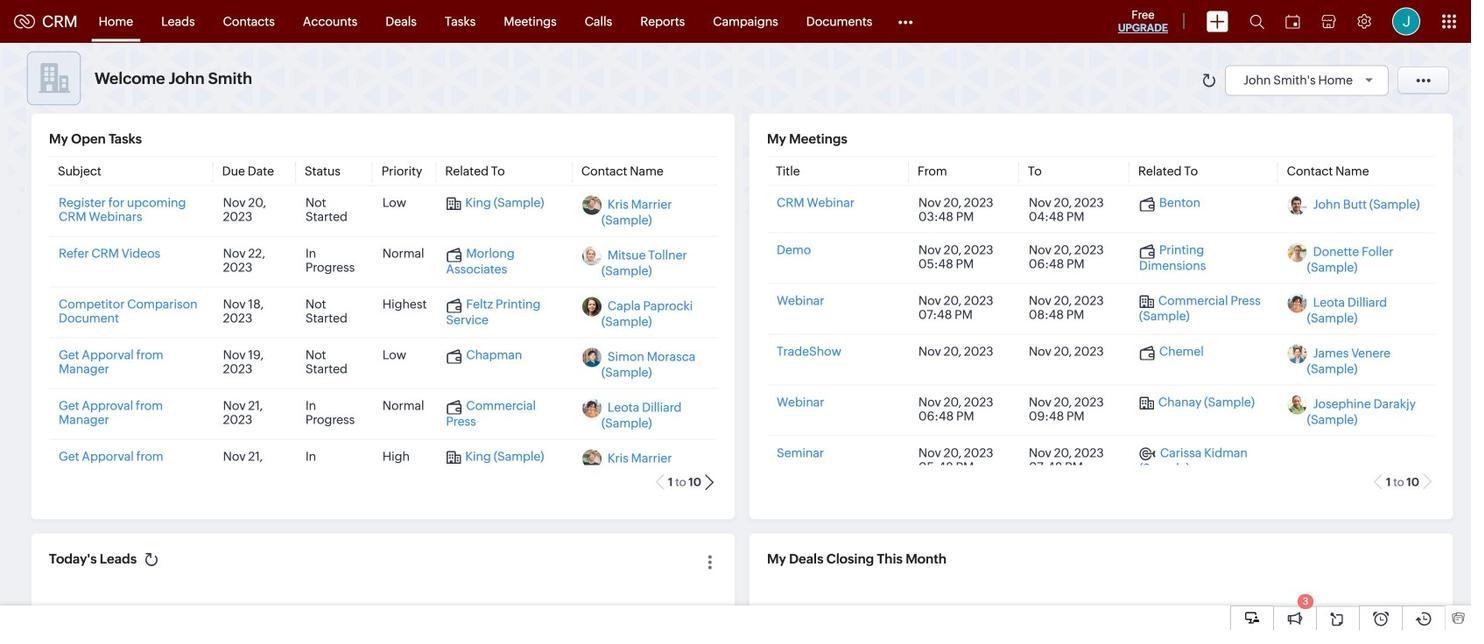 Task type: vqa. For each thing, say whether or not it's contained in the screenshot.
Signals icon
no



Task type: locate. For each thing, give the bounding box(es) containing it.
profile image
[[1393, 7, 1421, 35]]

search element
[[1240, 0, 1276, 43]]

logo image
[[14, 14, 35, 28]]

create menu image
[[1207, 11, 1229, 32]]

calendar image
[[1286, 14, 1301, 28]]



Task type: describe. For each thing, give the bounding box(es) containing it.
Other Modules field
[[887, 7, 925, 35]]

search image
[[1250, 14, 1265, 29]]

profile element
[[1382, 0, 1431, 42]]

create menu element
[[1197, 0, 1240, 42]]



